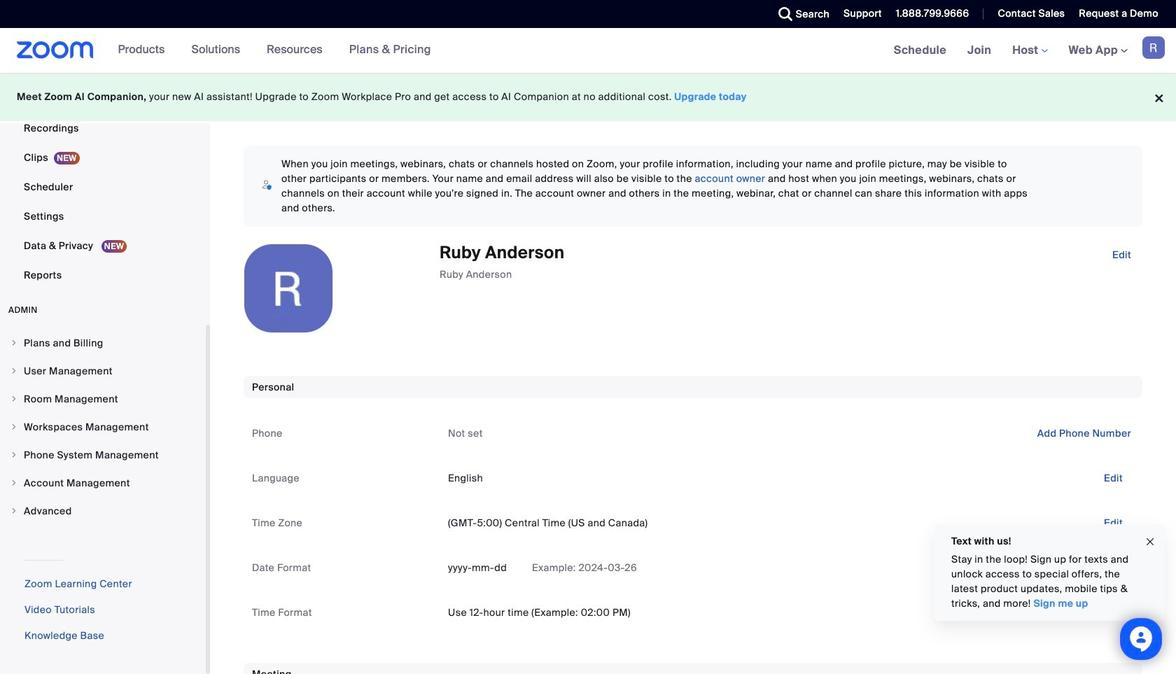 Task type: locate. For each thing, give the bounding box(es) containing it.
3 right image from the top
[[10, 423, 18, 431]]

right image for fifth menu item from the top of the the admin menu menu
[[10, 451, 18, 459]]

5 menu item from the top
[[0, 442, 206, 468]]

1 right image from the top
[[10, 367, 18, 375]]

2 menu item from the top
[[0, 358, 206, 384]]

6 menu item from the top
[[0, 470, 206, 496]]

right image for first menu item
[[10, 339, 18, 347]]

4 menu item from the top
[[0, 414, 206, 440]]

7 menu item from the top
[[0, 498, 206, 524]]

banner
[[0, 28, 1176, 74]]

1 right image from the top
[[10, 339, 18, 347]]

close image
[[1145, 534, 1156, 550]]

right image for 6th menu item from the bottom of the the admin menu menu
[[10, 367, 18, 375]]

right image
[[10, 339, 18, 347], [10, 395, 18, 403], [10, 423, 18, 431], [10, 479, 18, 487], [10, 507, 18, 515]]

4 right image from the top
[[10, 479, 18, 487]]

5 right image from the top
[[10, 507, 18, 515]]

menu item
[[0, 330, 206, 356], [0, 358, 206, 384], [0, 386, 206, 412], [0, 414, 206, 440], [0, 442, 206, 468], [0, 470, 206, 496], [0, 498, 206, 524]]

2 right image from the top
[[10, 451, 18, 459]]

right image for 4th menu item from the top
[[10, 423, 18, 431]]

personal menu menu
[[0, 0, 206, 291]]

meetings navigation
[[883, 28, 1176, 74]]

1 vertical spatial right image
[[10, 451, 18, 459]]

0 vertical spatial right image
[[10, 367, 18, 375]]

2 right image from the top
[[10, 395, 18, 403]]

footer
[[0, 73, 1176, 121]]

right image
[[10, 367, 18, 375], [10, 451, 18, 459]]

admin menu menu
[[0, 330, 206, 526]]



Task type: describe. For each thing, give the bounding box(es) containing it.
product information navigation
[[108, 28, 442, 73]]

user photo image
[[244, 244, 333, 333]]

profile picture image
[[1143, 36, 1165, 59]]

right image for second menu item from the bottom of the the admin menu menu
[[10, 479, 18, 487]]

right image for third menu item from the top
[[10, 395, 18, 403]]

edit user photo image
[[277, 282, 300, 295]]

1 menu item from the top
[[0, 330, 206, 356]]

zoom logo image
[[17, 41, 94, 59]]

right image for first menu item from the bottom
[[10, 507, 18, 515]]

3 menu item from the top
[[0, 386, 206, 412]]



Task type: vqa. For each thing, say whether or not it's contained in the screenshot.
"If you need to move your Zoom account to a different Zoom Partner, please generate a transfer code."
no



